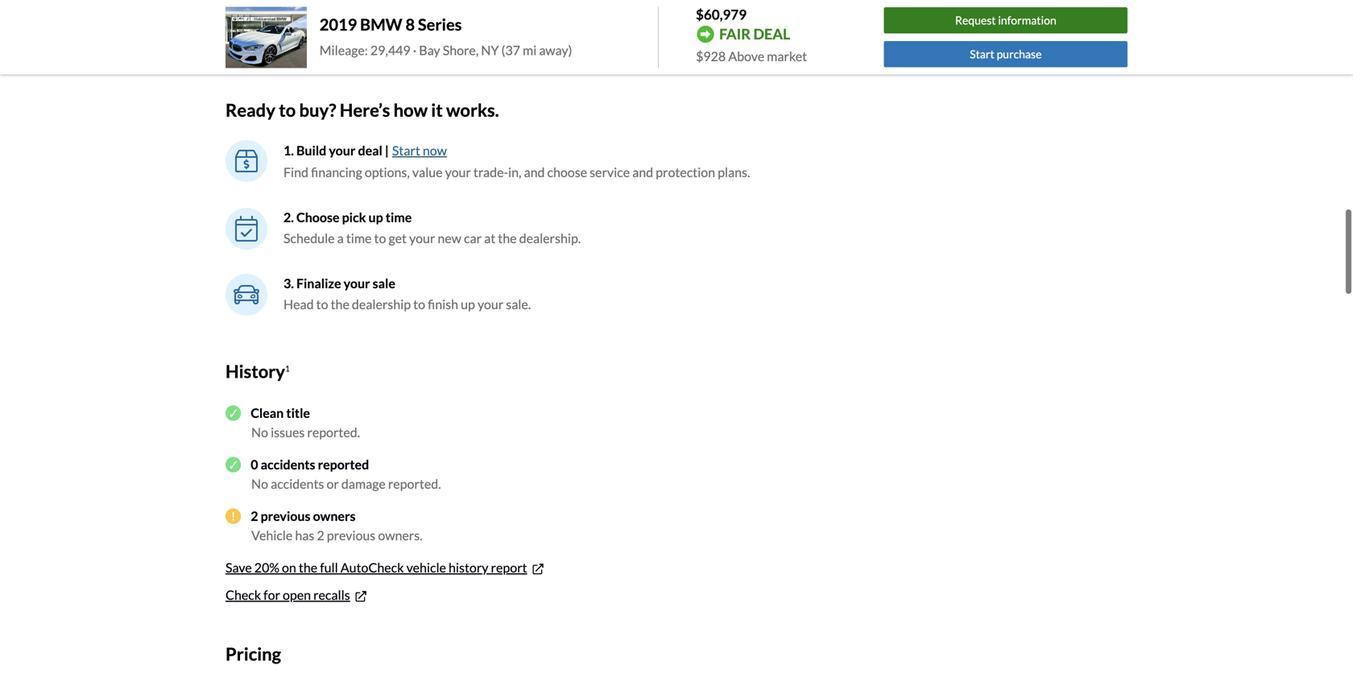 Task type: locate. For each thing, give the bounding box(es) containing it.
start right mi
[[549, 37, 578, 52]]

1 vertical spatial accidents
[[271, 476, 324, 492]]

start inside button
[[970, 47, 994, 61]]

previous down owners
[[327, 527, 376, 543]]

1 horizontal spatial previous
[[327, 527, 376, 543]]

accidents down 0 accidents reported
[[271, 476, 324, 492]]

up inside 3. finalize your sale head to the dealership to finish up your sale.
[[461, 296, 475, 312]]

1 vertical spatial up
[[461, 296, 475, 312]]

trade-
[[474, 164, 508, 180]]

2 right has at bottom
[[317, 527, 324, 543]]

bay
[[419, 42, 440, 58]]

deal
[[753, 25, 790, 43]]

the down the finalize
[[331, 296, 349, 312]]

1 horizontal spatial and
[[632, 164, 653, 180]]

2 vertical spatial the
[[299, 560, 317, 575]]

fair deal
[[719, 25, 790, 43]]

dealership
[[352, 296, 411, 312]]

1 horizontal spatial time
[[386, 209, 412, 225]]

no
[[251, 424, 268, 440], [251, 476, 268, 492]]

title
[[286, 405, 310, 421]]

to left get
[[374, 230, 386, 246]]

no for no issues reported.
[[251, 424, 268, 440]]

reported. right damage
[[388, 476, 441, 492]]

accidents for or
[[271, 476, 324, 492]]

time
[[386, 209, 412, 225], [346, 230, 372, 246]]

and
[[524, 164, 545, 180], [632, 164, 653, 180]]

2 vdpcheck image from the top
[[226, 457, 241, 472]]

0 vertical spatial up
[[369, 209, 383, 225]]

request information
[[955, 13, 1056, 27]]

time right a
[[346, 230, 372, 246]]

up right finish on the left of the page
[[461, 296, 475, 312]]

0 vertical spatial accidents
[[261, 457, 315, 472]]

save 20% on the full autocheck vehicle history report link
[[226, 560, 546, 577]]

check for open recalls
[[226, 587, 350, 603]]

owners
[[313, 508, 356, 524]]

save
[[226, 560, 252, 575]]

0 vertical spatial no
[[251, 424, 268, 440]]

the inside 2. choose pick up time schedule a time to get your new car at the dealership.
[[498, 230, 517, 246]]

1 vertical spatial time
[[346, 230, 372, 246]]

1 horizontal spatial reported.
[[388, 476, 441, 492]]

0 vertical spatial time
[[386, 209, 412, 225]]

0 horizontal spatial and
[[524, 164, 545, 180]]

2.
[[284, 209, 294, 225]]

options,
[[365, 164, 410, 180]]

sale
[[373, 276, 395, 291]]

choose
[[296, 209, 340, 225]]

2 right vdpalert image
[[251, 508, 258, 524]]

your
[[329, 143, 355, 158], [445, 164, 471, 180], [409, 230, 435, 246], [344, 276, 370, 291], [478, 296, 504, 312]]

1 horizontal spatial up
[[461, 296, 475, 312]]

$928 above market
[[696, 48, 807, 64]]

now
[[423, 143, 447, 158]]

vdpcheck image
[[226, 405, 241, 421], [226, 457, 241, 472]]

start down request
[[970, 47, 994, 61]]

0 horizontal spatial start
[[392, 143, 420, 158]]

finish
[[428, 296, 458, 312]]

mi
[[523, 42, 537, 58]]

0 vertical spatial the
[[498, 230, 517, 246]]

bmw
[[360, 15, 402, 34]]

buy?
[[299, 100, 336, 121]]

2 horizontal spatial start
[[970, 47, 994, 61]]

0 horizontal spatial up
[[369, 209, 383, 225]]

1 vertical spatial the
[[331, 296, 349, 312]]

(37
[[501, 42, 520, 58]]

time up get
[[386, 209, 412, 225]]

0 horizontal spatial previous
[[261, 508, 310, 524]]

2
[[251, 508, 258, 524], [317, 527, 324, 543]]

plans.
[[718, 164, 750, 180]]

recalls
[[313, 587, 350, 603]]

0 vertical spatial vdpcheck image
[[226, 405, 241, 421]]

1 vertical spatial no
[[251, 476, 268, 492]]

0 horizontal spatial time
[[346, 230, 372, 246]]

dealership.
[[519, 230, 581, 246]]

reported. up reported
[[307, 424, 360, 440]]

previous up vehicle
[[261, 508, 310, 524]]

pick
[[342, 209, 366, 225]]

1 horizontal spatial the
[[331, 296, 349, 312]]

2 and from the left
[[632, 164, 653, 180]]

the right "on" at bottom left
[[299, 560, 317, 575]]

1 vertical spatial vdpcheck image
[[226, 457, 241, 472]]

start purchase button
[[884, 41, 1128, 67]]

up right pick
[[369, 209, 383, 225]]

shore,
[[443, 42, 479, 58]]

no down the clean
[[251, 424, 268, 440]]

history
[[226, 361, 285, 382]]

start right |
[[392, 143, 420, 158]]

1 no from the top
[[251, 424, 268, 440]]

vdpcheck image left the clean
[[226, 405, 241, 421]]

vdpcheck image for clean title
[[226, 405, 241, 421]]

to
[[279, 100, 296, 121], [374, 230, 386, 246], [316, 296, 328, 312], [413, 296, 425, 312]]

service
[[590, 164, 630, 180]]

start
[[549, 37, 578, 52], [970, 47, 994, 61], [392, 143, 420, 158]]

the right at
[[498, 230, 517, 246]]

your up the financing
[[329, 143, 355, 158]]

1 vertical spatial reported.
[[388, 476, 441, 492]]

mileage:
[[320, 42, 368, 58]]

1 horizontal spatial 2
[[317, 527, 324, 543]]

·
[[413, 42, 417, 58]]

the
[[498, 230, 517, 246], [331, 296, 349, 312], [299, 560, 317, 575]]

accidents for reported
[[261, 457, 315, 472]]

2 horizontal spatial the
[[498, 230, 517, 246]]

get
[[389, 230, 407, 246]]

2 no from the top
[[251, 476, 268, 492]]

0 accidents reported
[[251, 457, 369, 472]]

to left buy?
[[279, 100, 296, 121]]

the inside 3. finalize your sale head to the dealership to finish up your sale.
[[331, 296, 349, 312]]

previous
[[261, 508, 310, 524], [327, 527, 376, 543]]

and right in,
[[524, 164, 545, 180]]

bluetooth
[[226, 5, 282, 20]]

start purchase
[[970, 47, 1042, 61]]

0 horizontal spatial reported.
[[307, 424, 360, 440]]

vdpcheck image left 0 on the left bottom of the page
[[226, 457, 241, 472]]

above
[[728, 48, 764, 64]]

ready
[[226, 100, 275, 121]]

at
[[484, 230, 495, 246]]

0 vertical spatial reported.
[[307, 424, 360, 440]]

it
[[431, 100, 443, 121]]

1 and from the left
[[524, 164, 545, 180]]

and right "service"
[[632, 164, 653, 180]]

remote start
[[503, 37, 578, 52]]

no down 0 on the left bottom of the page
[[251, 476, 268, 492]]

deal
[[358, 143, 382, 158]]

0 vertical spatial previous
[[261, 508, 310, 524]]

start inside 1. build your deal | start now find financing options, value your trade-in, and choose service and protection plans.
[[392, 143, 420, 158]]

reported.
[[307, 424, 360, 440], [388, 476, 441, 492]]

your inside 2. choose pick up time schedule a time to get your new car at the dealership.
[[409, 230, 435, 246]]

$60,979
[[696, 6, 747, 23]]

up
[[369, 209, 383, 225], [461, 296, 475, 312]]

1. build your deal | start now find financing options, value your trade-in, and choose service and protection plans.
[[284, 143, 750, 180]]

0 horizontal spatial 2
[[251, 508, 258, 524]]

your right get
[[409, 230, 435, 246]]

29,449
[[370, 42, 410, 58]]

clean
[[251, 405, 284, 421]]

1 vertical spatial 2
[[317, 527, 324, 543]]

2019
[[320, 15, 357, 34]]

finalize
[[296, 276, 341, 291]]

to inside 2. choose pick up time schedule a time to get your new car at the dealership.
[[374, 230, 386, 246]]

1 vertical spatial previous
[[327, 527, 376, 543]]

fair
[[719, 25, 751, 43]]

1 vdpcheck image from the top
[[226, 405, 241, 421]]

accidents down issues
[[261, 457, 315, 472]]



Task type: vqa. For each thing, say whether or not it's contained in the screenshot.
Has
yes



Task type: describe. For each thing, give the bounding box(es) containing it.
vdpcheck image for 0 accidents reported
[[226, 457, 241, 472]]

0 horizontal spatial the
[[299, 560, 317, 575]]

away)
[[539, 42, 572, 58]]

value
[[412, 164, 443, 180]]

series
[[418, 15, 462, 34]]

schedule
[[284, 230, 335, 246]]

check for open recalls link
[[226, 587, 369, 604]]

on
[[282, 560, 296, 575]]

to down the finalize
[[316, 296, 328, 312]]

$928
[[696, 48, 726, 64]]

|
[[385, 143, 389, 158]]

ready to buy? here's how it works.
[[226, 100, 499, 121]]

package
[[327, 24, 374, 40]]

1
[[285, 364, 290, 373]]

bluetooth driver assistance package heated seats
[[226, 5, 374, 59]]

new
[[438, 230, 461, 246]]

ny
[[481, 42, 499, 58]]

vdpalert image
[[226, 508, 241, 524]]

owners.
[[378, 527, 422, 543]]

no accidents or damage reported.
[[251, 476, 441, 492]]

vehicle
[[251, 527, 293, 543]]

purchase
[[997, 47, 1042, 61]]

issues
[[271, 424, 305, 440]]

reported
[[318, 457, 369, 472]]

your left sale.
[[478, 296, 504, 312]]

clean title
[[251, 405, 310, 421]]

2. choose pick up time schedule a time to get your new car at the dealership.
[[284, 209, 581, 246]]

in,
[[508, 164, 521, 180]]

2 previous owners
[[251, 508, 356, 524]]

works.
[[446, 100, 499, 121]]

1 horizontal spatial start
[[549, 37, 578, 52]]

request information button
[[884, 7, 1128, 34]]

your right value on the top
[[445, 164, 471, 180]]

vehicle has 2 previous owners.
[[251, 527, 422, 543]]

find
[[284, 164, 308, 180]]

save 20% on the full autocheck vehicle history report
[[226, 560, 527, 575]]

here's
[[340, 100, 390, 121]]

car
[[464, 230, 482, 246]]

3. finalize your sale head to the dealership to finish up your sale.
[[284, 276, 531, 312]]

for
[[264, 587, 280, 603]]

sale.
[[506, 296, 531, 312]]

head
[[284, 296, 314, 312]]

check
[[226, 587, 261, 603]]

save 20% on the full autocheck vehicle history report image
[[530, 562, 546, 577]]

information
[[998, 13, 1056, 27]]

build
[[296, 143, 326, 158]]

request
[[955, 13, 996, 27]]

pricing
[[226, 643, 281, 664]]

check for open recalls image
[[353, 589, 369, 604]]

no issues reported.
[[251, 424, 360, 440]]

autocheck
[[341, 560, 404, 575]]

market
[[767, 48, 807, 64]]

remote
[[503, 37, 547, 52]]

history
[[449, 560, 488, 575]]

full
[[320, 560, 338, 575]]

open
[[283, 587, 311, 603]]

report
[[491, 560, 527, 575]]

has
[[295, 527, 314, 543]]

history 1
[[226, 361, 290, 382]]

2019 bmw 8 series image
[[226, 7, 307, 68]]

3.
[[284, 276, 294, 291]]

start now button
[[391, 140, 448, 161]]

your left sale
[[344, 276, 370, 291]]

how
[[394, 100, 428, 121]]

a
[[337, 230, 344, 246]]

up inside 2. choose pick up time schedule a time to get your new car at the dealership.
[[369, 209, 383, 225]]

seats
[[270, 43, 300, 59]]

protection
[[656, 164, 715, 180]]

0
[[251, 457, 258, 472]]

2019 bmw 8 series mileage: 29,449 · bay shore, ny (37 mi away)
[[320, 15, 572, 58]]

heated
[[226, 43, 267, 59]]

0 vertical spatial 2
[[251, 508, 258, 524]]

choose
[[547, 164, 587, 180]]

financing
[[311, 164, 362, 180]]

vehicle
[[406, 560, 446, 575]]

assistance
[[265, 24, 325, 40]]

1.
[[284, 143, 294, 158]]

to left finish on the left of the page
[[413, 296, 425, 312]]

or
[[327, 476, 339, 492]]

20%
[[254, 560, 279, 575]]

no for no accidents or damage reported.
[[251, 476, 268, 492]]



